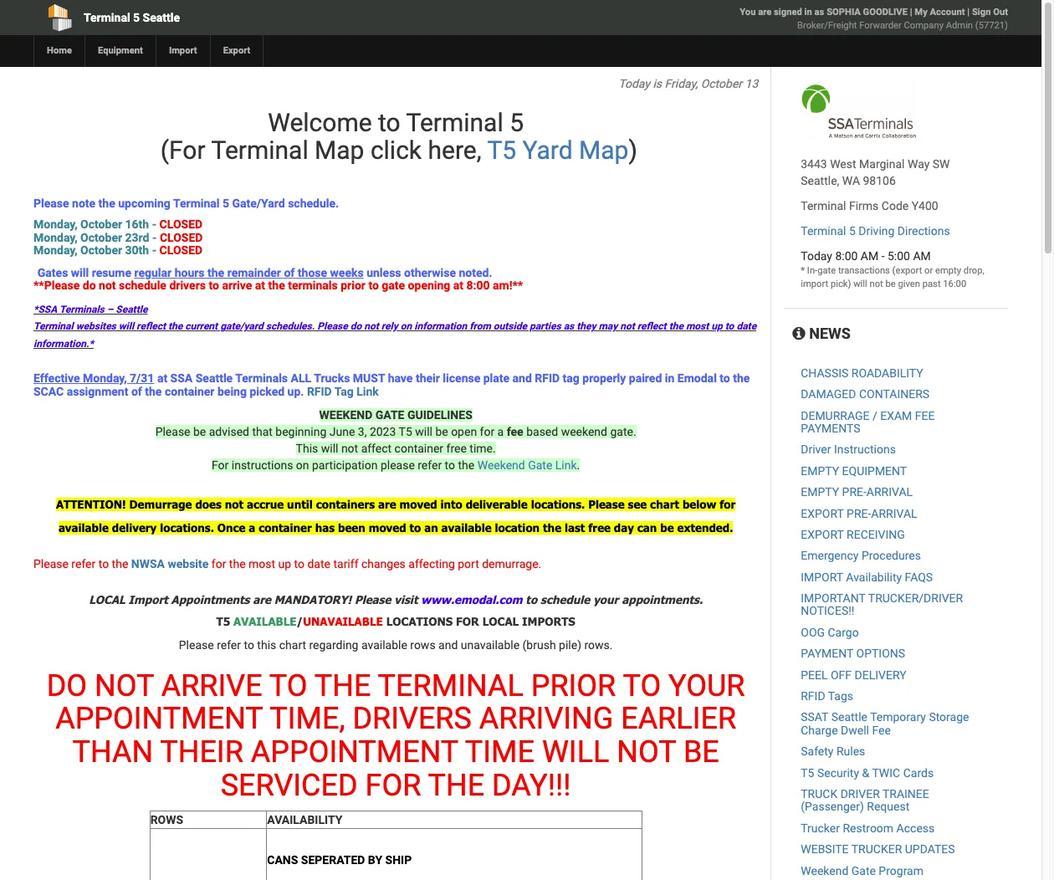 Task type: describe. For each thing, give the bounding box(es) containing it.
by
[[368, 853, 383, 867]]

must
[[353, 372, 385, 385]]

0 vertical spatial moved
[[400, 498, 437, 511]]

tariff
[[333, 558, 359, 571]]

not right may
[[620, 321, 635, 333]]

do inside gates will resume regular hours the remainder of those weeks unless otherwise noted. **please do not schedule drivers to arrive at the terminals prior to gate opening at 8:00 am!**
[[83, 279, 96, 292]]

code
[[882, 199, 909, 213]]

receiving
[[847, 528, 905, 541]]

fee
[[872, 724, 891, 737]]

free inside attention! demurrage does not accrue until containers are moved into deliverable locations. please see chart below for available delivery locations. once a container has been moved to an available location the last free day can be extended.
[[589, 521, 611, 535]]

october left the 23rd
[[80, 231, 122, 244]]

demurrage.
[[482, 558, 542, 571]]

0 vertical spatial import
[[169, 45, 197, 56]]

1 horizontal spatial not
[[617, 735, 676, 770]]

gate inside 'chassis roadability damaged containers demurrage / exam fee payments driver instructions empty equipment empty pre-arrival export pre-arrival export receiving emergency procedures import availability faqs important trucker/driver notices!! oog cargo payment options peel off delivery rfid tags ssat seattle temporary storage charge dwell fee safety rules t5 security & twic cards truck driver trainee (passenger) request trucker restroom access website trucker updates weekend gate program'
[[852, 864, 876, 877]]

1 vertical spatial local
[[483, 615, 519, 628]]

rows
[[150, 813, 183, 827]]

to inside local import appointments are mandatory! please visit www.emodal.com to schedule your appointments. t5 available / unavailable locations for local imports
[[526, 593, 537, 606]]

info circle image
[[793, 326, 806, 341]]

please inside attention! demurrage does not accrue until containers are moved into deliverable locations. please see chart below for available delivery locations. once a container has been moved to an available location the last free day can be extended.
[[588, 498, 625, 511]]

2 horizontal spatial available
[[442, 521, 492, 535]]

the left terminals
[[268, 279, 285, 292]]

not inside gates will resume regular hours the remainder of those weeks unless otherwise noted. **please do not schedule drivers to arrive at the terminals prior to gate opening at 8:00 am!**
[[99, 279, 116, 292]]

terminal inside "link"
[[84, 11, 130, 24]]

chassis
[[801, 366, 849, 380]]

(brush
[[523, 638, 556, 652]]

on inside weekend gate guidelines please be advised that beginning june 3, 2023 t5 will be open for a fee based weekend gate. this will not affect container free time. for instructions on participation please refer to the weekend gate link .
[[296, 459, 309, 472]]

way
[[908, 157, 930, 171]]

terminal
[[378, 668, 524, 704]]

terminals inside at ssa seattle terminals all trucks must have their license plate and rfid tag properly paired in emodal to the scac assignment of the container being picked up.
[[235, 372, 288, 385]]

remainder
[[227, 266, 281, 279]]

program
[[879, 864, 924, 877]]

13
[[745, 77, 758, 90]]

t5 inside welcome to terminal 5 (for terminal map click here, t5 yard map )
[[487, 136, 516, 165]]

please inside *ssa terminals – seattle terminal websites will reflect the current gate/yard schedules. please do not rely on information from outside parties as they may not reflect the most up to date information.*
[[317, 321, 348, 333]]

notices!!
[[801, 605, 855, 618]]

.
[[577, 459, 580, 472]]

will down june
[[321, 442, 338, 455]]

1 horizontal spatial at
[[255, 279, 265, 292]]

2 horizontal spatial at
[[453, 279, 464, 292]]

1 horizontal spatial the
[[428, 768, 485, 803]]

trucker
[[852, 843, 902, 856]]

container inside attention! demurrage does not accrue until containers are moved into deliverable locations. please see chart below for available delivery locations. once a container has been moved to an available location the last free day can be extended.
[[259, 521, 312, 535]]

not left rely
[[364, 321, 379, 333]]

today for today is friday, october 13
[[619, 77, 650, 90]]

0 horizontal spatial local
[[89, 593, 125, 606]]

terminal inside please note the upcoming terminal 5 gate/yard schedule. monday, october 16th - closed monday, october 23rd - closed monday, october 30th - closed
[[173, 197, 220, 210]]

t5 inside local import appointments are mandatory! please visit www.emodal.com to schedule your appointments. t5 available / unavailable locations for local imports
[[216, 615, 230, 628]]

outside
[[494, 321, 527, 333]]

5 left driving
[[849, 224, 856, 238]]

below
[[683, 498, 717, 511]]

terminal inside *ssa terminals – seattle terminal websites will reflect the current gate/yard schedules. please do not rely on information from outside parties as they may not reflect the most up to date information.*
[[33, 321, 73, 333]]

/ inside local import appointments are mandatory! please visit www.emodal.com to schedule your appointments. t5 available / unavailable locations for local imports
[[297, 615, 303, 628]]

5 inside "link"
[[133, 11, 140, 24]]

do not arrive to the terminal prior to your appointment time, drivers arriving earlier than their appointment time will not be serviced for the day!!!
[[47, 668, 745, 803]]

0 horizontal spatial available
[[58, 521, 109, 535]]

rfid tag link link
[[307, 385, 382, 398]]

effective monday, 7/31
[[33, 372, 154, 385]]

to inside at ssa seattle terminals all trucks must have their license plate and rfid tag properly paired in emodal to the scac assignment of the container being picked up.
[[720, 372, 730, 385]]

import
[[801, 570, 843, 584]]

please inside please note the upcoming terminal 5 gate/yard schedule. monday, october 16th - closed monday, october 23rd - closed monday, october 30th - closed
[[33, 197, 69, 210]]

am!**
[[493, 279, 523, 292]]

payments
[[801, 422, 861, 435]]

to inside welcome to terminal 5 (for terminal map click here, t5 yard map )
[[378, 108, 401, 137]]

schedule.
[[288, 197, 339, 210]]

- right the 23rd
[[152, 231, 157, 244]]

note
[[72, 197, 96, 210]]

company
[[904, 20, 944, 31]]

pile)
[[559, 638, 582, 652]]

availability
[[846, 570, 902, 584]]

terminal 5 seattle link
[[33, 0, 425, 35]]

october up resume
[[80, 244, 122, 257]]

equipment
[[842, 464, 907, 478]]

nwsa
[[131, 558, 165, 571]]

being
[[218, 385, 247, 398]]

the inside attention! demurrage does not accrue until containers are moved into deliverable locations. please see chart below for available delivery locations. once a container has been moved to an available location the last free day can be extended.
[[543, 521, 562, 535]]

not inside weekend gate guidelines please be advised that beginning june 3, 2023 t5 will be open for a fee based weekend gate. this will not affect container free time. for instructions on participation please refer to the weekend gate link .
[[341, 442, 358, 455]]

gate
[[376, 408, 405, 422]]

in-
[[807, 265, 818, 276]]

up inside *ssa terminals – seattle terminal websites will reflect the current gate/yard schedules. please do not rely on information from outside parties as they may not reflect the most up to date information.*
[[712, 321, 723, 333]]

3 closed from the top
[[159, 244, 203, 257]]

terminals inside *ssa terminals – seattle terminal websites will reflect the current gate/yard schedules. please do not rely on information from outside parties as they may not reflect the most up to date information.*
[[59, 304, 104, 316]]

that
[[252, 425, 273, 438]]

1 horizontal spatial available
[[361, 638, 407, 652]]

terminal 5 seattle
[[84, 11, 180, 24]]

30th
[[125, 244, 149, 257]]

2 map from the left
[[579, 136, 629, 165]]

2 to from the left
[[623, 668, 661, 704]]

export receiving link
[[801, 528, 905, 541]]

your
[[593, 593, 619, 606]]

rows.
[[584, 638, 613, 652]]

the right hours
[[208, 266, 224, 279]]

locations
[[386, 615, 453, 628]]

0 horizontal spatial most
[[249, 558, 275, 571]]

noted.
[[459, 266, 493, 279]]

cargo
[[828, 626, 859, 639]]

98106
[[863, 174, 896, 187]]

oog
[[801, 626, 825, 639]]

gate/yard
[[220, 321, 263, 333]]

16:00
[[943, 279, 967, 290]]

a inside weekend gate guidelines please be advised that beginning june 3, 2023 t5 will be open for a fee based weekend gate. this will not affect container free time. for instructions on participation please refer to the weekend gate link .
[[498, 425, 504, 438]]

not inside today                                                                                                                                                                                                                                                                                                                                                                                                                                                                                                                                                                                                                                                                                                           8:00 am - 5:00 am * in-gate transactions (export or empty drop, import pick) will not be given past 16:00
[[870, 279, 883, 290]]

for inside do not arrive to the terminal prior to your appointment time, drivers arriving earlier than their appointment time will not be serviced for the day!!!
[[365, 768, 421, 803]]

availability
[[267, 813, 343, 827]]

1 horizontal spatial locations.
[[531, 498, 585, 511]]

0 vertical spatial arrival
[[867, 485, 913, 499]]

regarding
[[309, 638, 359, 652]]

to left the this
[[244, 638, 254, 652]]

will down the guidelines
[[415, 425, 433, 438]]

serviced
[[221, 768, 358, 803]]

1 to from the left
[[269, 668, 308, 704]]

tag
[[563, 372, 580, 385]]

seattle inside *ssa terminals – seattle terminal websites will reflect the current gate/yard schedules. please do not rely on information from outside parties as they may not reflect the most up to date information.*
[[116, 304, 148, 316]]

the up emodal
[[669, 321, 684, 333]]

1 export from the top
[[801, 507, 844, 520]]

refer for please refer to this chart regarding available rows and unavailable (brush pile) rows.
[[217, 638, 241, 652]]

8:00 inside today                                                                                                                                                                                                                                                                                                                                                                                                                                                                                                                                                                                                                                                                                                           8:00 am - 5:00 am * in-gate transactions (export or empty drop, import pick) will not be given past 16:00
[[836, 249, 858, 263]]

current
[[185, 321, 218, 333]]

forwarder
[[860, 20, 902, 31]]

arrive
[[222, 279, 252, 292]]

0 horizontal spatial the
[[314, 668, 371, 704]]

your
[[669, 668, 745, 704]]

seattle inside at ssa seattle terminals all trucks must have their license plate and rfid tag properly paired in emodal to the scac assignment of the container being picked up.
[[196, 372, 233, 385]]

chart inside attention! demurrage does not accrue until containers are moved into deliverable locations. please see chart below for available delivery locations. once a container has been moved to an available location the last free day can be extended.
[[650, 498, 680, 511]]

attention! demurrage does not accrue until containers are moved into deliverable locations. please see chart below for available delivery locations. once a container has been moved to an available location the last free day can be extended.
[[56, 498, 736, 535]]

to up mandatory!
[[294, 558, 305, 571]]

important trucker/driver notices!! link
[[801, 592, 963, 618]]

gates
[[37, 266, 68, 279]]

you
[[740, 7, 756, 18]]

today is friday, october 13
[[619, 77, 758, 90]]

to left arrive
[[209, 279, 219, 292]]

june
[[330, 425, 355, 438]]

terminal 5 driving directions
[[801, 224, 950, 238]]

website trucker updates link
[[801, 843, 955, 856]]

and inside at ssa seattle terminals all trucks must have their license plate and rfid tag properly paired in emodal to the scac assignment of the container being picked up.
[[513, 372, 532, 385]]

0 horizontal spatial up
[[278, 558, 291, 571]]

1 closed from the top
[[159, 218, 203, 231]]

please refer to the nwsa website for the most up to date tariff changes affecting port demurrage.
[[33, 558, 542, 571]]

october down note at the top of page
[[80, 218, 122, 231]]

to inside weekend gate guidelines please be advised that beginning june 3, 2023 t5 will be open for a fee based weekend gate. this will not affect container free time. for instructions on participation please refer to the weekend gate link .
[[445, 459, 455, 472]]

3,
[[358, 425, 367, 438]]

0 horizontal spatial rfid
[[307, 385, 332, 398]]

terminal 5 seattle image
[[801, 84, 917, 139]]

affect
[[361, 442, 392, 455]]

trainee
[[883, 787, 930, 801]]

16th
[[125, 218, 149, 231]]

transactions
[[838, 265, 890, 276]]

seattle inside 'chassis roadability damaged containers demurrage / exam fee payments driver instructions empty equipment empty pre-arrival export pre-arrival export receiving emergency procedures import availability faqs important trucker/driver notices!! oog cargo payment options peel off delivery rfid tags ssat seattle temporary storage charge dwell fee safety rules t5 security & twic cards truck driver trainee (passenger) request trucker restroom access website trucker updates weekend gate program'
[[832, 711, 868, 724]]

y400
[[912, 199, 939, 213]]

roadability
[[852, 366, 924, 380]]

than
[[72, 735, 153, 770]]

into
[[441, 498, 463, 511]]

equipment link
[[85, 35, 156, 67]]

t5 inside weekend gate guidelines please be advised that beginning june 3, 2023 t5 will be open for a fee based weekend gate. this will not affect container free time. for instructions on participation please refer to the weekend gate link .
[[399, 425, 412, 438]]

driving
[[859, 224, 895, 238]]

to right prior
[[369, 279, 379, 292]]

available
[[234, 615, 297, 628]]

be left advised at left top
[[193, 425, 206, 438]]

the left current
[[168, 321, 183, 333]]

will inside today                                                                                                                                                                                                                                                                                                                                                                                                                                                                                                                                                                                                                                                                                                           8:00 am - 5:00 am * in-gate transactions (export or empty drop, import pick) will not be given past 16:00
[[854, 279, 868, 290]]

weekend inside weekend gate guidelines please be advised that beginning june 3, 2023 t5 will be open for a fee based weekend gate. this will not affect container free time. for instructions on participation please refer to the weekend gate link .
[[478, 459, 525, 472]]

peel off delivery link
[[801, 668, 907, 682]]

see
[[628, 498, 647, 511]]

october left 13
[[701, 77, 742, 90]]

has
[[315, 521, 335, 535]]

you are signed in as sophia goodlive | my account | sign out broker/freight forwarder company admin (57721)
[[740, 7, 1008, 31]]

once
[[217, 521, 246, 535]]

1 vertical spatial date
[[308, 558, 331, 571]]

- inside today                                                                                                                                                                                                                                                                                                                                                                                                                                                                                                                                                                                                                                                                                                           8:00 am - 5:00 am * in-gate transactions (export or empty drop, import pick) will not be given past 16:00
[[882, 249, 885, 263]]

dwell
[[841, 724, 869, 737]]



Task type: locate. For each thing, give the bounding box(es) containing it.
oog cargo link
[[801, 626, 859, 639]]

will
[[542, 735, 610, 770]]

will down transactions
[[854, 279, 868, 290]]

link inside weekend gate guidelines please be advised that beginning june 3, 2023 t5 will be open for a fee based weekend gate. this will not affect container free time. for instructions on participation please refer to the weekend gate link .
[[555, 459, 577, 472]]

up up emodal
[[712, 321, 723, 333]]

1 vertical spatial as
[[564, 321, 574, 333]]

0 vertical spatial link
[[357, 385, 379, 398]]

arrival down equipment on the right bottom
[[867, 485, 913, 499]]

/ left the exam
[[873, 409, 878, 422]]

request
[[867, 800, 910, 814]]

not up once
[[225, 498, 244, 511]]

0 vertical spatial gate
[[528, 459, 553, 472]]

2 export from the top
[[801, 528, 844, 541]]

time,
[[270, 702, 345, 737]]

gate left opening on the top of the page
[[382, 279, 405, 292]]

2 empty from the top
[[801, 485, 839, 499]]

today up in-
[[801, 249, 833, 263]]

please up 'arrive'
[[179, 638, 214, 652]]

properly
[[583, 372, 626, 385]]

1 horizontal spatial most
[[686, 321, 709, 333]]

available down local import appointments are mandatory! please visit www.emodal.com to schedule your appointments. t5 available / unavailable locations for local imports
[[361, 638, 407, 652]]

please right schedules.
[[317, 321, 348, 333]]

1 empty from the top
[[801, 464, 839, 478]]

export link
[[210, 35, 263, 67]]

free inside weekend gate guidelines please be advised that beginning june 3, 2023 t5 will be open for a fee based weekend gate. this will not affect container free time. for instructions on participation please refer to the weekend gate link .
[[446, 442, 467, 455]]

moved right been
[[369, 521, 406, 535]]

date left info circle icon
[[737, 321, 757, 333]]

1 | from the left
[[910, 7, 913, 18]]

2 | from the left
[[968, 7, 970, 18]]

trucker restroom access link
[[801, 822, 935, 835]]

1 vertical spatial terminals
[[235, 372, 288, 385]]

are
[[758, 7, 772, 18], [378, 498, 396, 511], [253, 593, 271, 606]]

moved up an at bottom left
[[400, 498, 437, 511]]

1 vertical spatial and
[[439, 638, 458, 652]]

rfid inside at ssa seattle terminals all trucks must have their license plate and rfid tag properly paired in emodal to the scac assignment of the container being picked up.
[[535, 372, 560, 385]]

the left nwsa
[[112, 558, 128, 571]]

as inside *ssa terminals – seattle terminal websites will reflect the current gate/yard schedules. please do not rely on information from outside parties as they may not reflect the most up to date information.*
[[564, 321, 574, 333]]

1 horizontal spatial reflect
[[637, 321, 667, 333]]

seattle right – at left
[[116, 304, 148, 316]]

delivery
[[112, 521, 157, 535]]

1 horizontal spatial container
[[259, 521, 312, 535]]

|
[[910, 7, 913, 18], [968, 7, 970, 18]]

0 vertical spatial 8:00
[[836, 249, 858, 263]]

0 vertical spatial not
[[95, 668, 154, 704]]

seattle inside "link"
[[143, 11, 180, 24]]

seattle right ssa
[[196, 372, 233, 385]]

in inside you are signed in as sophia goodlive | my account | sign out broker/freight forwarder company admin (57721)
[[805, 7, 812, 18]]

to
[[269, 668, 308, 704], [623, 668, 661, 704]]

0 vertical spatial up
[[712, 321, 723, 333]]

rfid down peel in the bottom of the page
[[801, 690, 826, 703]]

to inside attention! demurrage does not accrue until containers are moved into deliverable locations. please see chart below for available delivery locations. once a container has been moved to an available location the last free day can be extended.
[[410, 521, 421, 535]]

most
[[686, 321, 709, 333], [249, 558, 275, 571]]

on down this
[[296, 459, 309, 472]]

5 right here,
[[510, 108, 524, 137]]

not down transactions
[[870, 279, 883, 290]]

23rd
[[125, 231, 149, 244]]

0 vertical spatial local
[[89, 593, 125, 606]]

will right websites
[[119, 321, 134, 333]]

on right rely
[[401, 321, 412, 333]]

container inside weekend gate guidelines please be advised that beginning june 3, 2023 t5 will be open for a fee based weekend gate. this will not affect container free time. for instructions on participation please refer to the weekend gate link .
[[395, 442, 444, 455]]

0 horizontal spatial weekend
[[478, 459, 525, 472]]

be inside today                                                                                                                                                                                                                                                                                                                                                                                                                                                                                                                                                                                                                                                                                                           8:00 am - 5:00 am * in-gate transactions (export or empty drop, import pick) will not be given past 16:00
[[886, 279, 896, 290]]

0 horizontal spatial 8:00
[[467, 279, 490, 292]]

the
[[314, 668, 371, 704], [428, 768, 485, 803]]

driver
[[801, 443, 831, 456]]

0 vertical spatial container
[[165, 385, 215, 398]]

1 horizontal spatial to
[[623, 668, 661, 704]]

- right 16th
[[152, 218, 157, 231]]

0 vertical spatial as
[[815, 7, 825, 18]]

are inside local import appointments are mandatory! please visit www.emodal.com to schedule your appointments. t5 available / unavailable locations for local imports
[[253, 593, 271, 606]]

do inside *ssa terminals – seattle terminal websites will reflect the current gate/yard schedules. please do not rely on information from outside parties as they may not reflect the most up to date information.*
[[350, 321, 362, 333]]

container down until
[[259, 521, 312, 535]]

am up transactions
[[861, 249, 879, 263]]

not right do
[[95, 668, 154, 704]]

0 vertical spatial for
[[480, 425, 495, 438]]

will inside *ssa terminals – seattle terminal websites will reflect the current gate/yard schedules. please do not rely on information from outside parties as they may not reflect the most up to date information.*
[[119, 321, 134, 333]]

damaged containers link
[[801, 388, 930, 401]]

refer left the this
[[217, 638, 241, 652]]

driver
[[841, 787, 880, 801]]

2 vertical spatial for
[[212, 558, 226, 571]]

gate down trucker
[[852, 864, 876, 877]]

export
[[223, 45, 251, 56]]

will inside gates will resume regular hours the remainder of those weeks unless otherwise noted. **please do not schedule drivers to arrive at the terminals prior to gate opening at 8:00 am!**
[[71, 266, 89, 279]]

t5 down appointments
[[216, 615, 230, 628]]

5 up 'equipment'
[[133, 11, 140, 24]]

2 reflect from the left
[[637, 321, 667, 333]]

1 horizontal spatial as
[[815, 7, 825, 18]]

date
[[737, 321, 757, 333], [308, 558, 331, 571]]

8:00
[[836, 249, 858, 263], [467, 279, 490, 292]]

regular
[[134, 266, 172, 279]]

for up the time.
[[480, 425, 495, 438]]

to right emodal
[[720, 372, 730, 385]]

3443
[[801, 157, 827, 171]]

be inside attention! demurrage does not accrue until containers are moved into deliverable locations. please see chart below for available delivery locations. once a container has been moved to an available location the last free day can be extended.
[[660, 521, 674, 535]]

0 horizontal spatial not
[[95, 668, 154, 704]]

are inside you are signed in as sophia goodlive | my account | sign out broker/freight forwarder company admin (57721)
[[758, 7, 772, 18]]

this
[[296, 442, 318, 455]]

resume
[[92, 266, 131, 279]]

locations. down does
[[160, 521, 214, 535]]

schedule down 30th
[[119, 279, 166, 292]]

1 map from the left
[[315, 136, 364, 165]]

for down www.emodal.com
[[456, 615, 479, 628]]

0 horizontal spatial on
[[296, 459, 309, 472]]

please inside local import appointments are mandatory! please visit www.emodal.com to schedule your appointments. t5 available / unavailable locations for local imports
[[355, 593, 391, 606]]

import left export link
[[169, 45, 197, 56]]

not up – at left
[[99, 279, 116, 292]]

please note the upcoming terminal 5 gate/yard schedule. monday, october 16th - closed monday, october 23rd - closed monday, october 30th - closed
[[33, 197, 339, 257]]

container left being
[[165, 385, 215, 398]]

appointments
[[171, 593, 250, 606]]

1 horizontal spatial in
[[805, 7, 812, 18]]

damaged
[[801, 388, 857, 401]]

to left nwsa
[[98, 558, 109, 571]]

trucks
[[314, 372, 350, 385]]

today inside today                                                                                                                                                                                                                                                                                                                                                                                                                                                                                                                                                                                                                                                                                                           8:00 am - 5:00 am * in-gate transactions (export or empty drop, import pick) will not be given past 16:00
[[801, 249, 833, 263]]

seattle,
[[801, 174, 840, 187]]

will right gates
[[71, 266, 89, 279]]

1 horizontal spatial /
[[873, 409, 878, 422]]

at ssa seattle terminals all trucks must have their license plate and rfid tag properly paired in emodal to the scac assignment of the container being picked up.
[[33, 372, 750, 398]]

1 vertical spatial container
[[395, 442, 444, 455]]

2 am from the left
[[913, 249, 931, 263]]

fee
[[915, 409, 935, 422]]

are inside attention! demurrage does not accrue until containers are moved into deliverable locations. please see chart below for available delivery locations. once a container has been moved to an available location the last free day can be extended.
[[378, 498, 396, 511]]

today                                                                                                                                                                                                                                                                                                                                                                                                                                                                                                                                                                                                                                                                                                           8:00 am - 5:00 am * in-gate transactions (export or empty drop, import pick) will not be given past 16:00
[[801, 249, 985, 290]]

beginning
[[276, 425, 327, 438]]

2 horizontal spatial are
[[758, 7, 772, 18]]

1 horizontal spatial and
[[513, 372, 532, 385]]

1 vertical spatial not
[[617, 735, 676, 770]]

are right you
[[758, 7, 772, 18]]

map right yard
[[579, 136, 629, 165]]

0 vertical spatial export
[[801, 507, 844, 520]]

1 vertical spatial /
[[297, 615, 303, 628]]

containers
[[316, 498, 375, 511]]

do right **please
[[83, 279, 96, 292]]

0 vertical spatial pre-
[[842, 485, 867, 499]]

0 vertical spatial empty
[[801, 464, 839, 478]]

not inside attention! demurrage does not accrue until containers are moved into deliverable locations. please see chart below for available delivery locations. once a container has been moved to an available location the last free day can be extended.
[[225, 498, 244, 511]]

terminal firms code y400
[[801, 199, 939, 213]]

imports
[[522, 615, 576, 628]]

1 horizontal spatial do
[[350, 321, 362, 333]]

schedule inside gates will resume regular hours the remainder of those weeks unless otherwise noted. **please do not schedule drivers to arrive at the terminals prior to gate opening at 8:00 am!**
[[119, 279, 166, 292]]

refer for please refer to the nwsa website for the most up to date tariff changes affecting port demurrage.
[[71, 558, 96, 571]]

/ inside 'chassis roadability damaged containers demurrage / exam fee payments driver instructions empty equipment empty pre-arrival export pre-arrival export receiving emergency procedures import availability faqs important trucker/driver notices!! oog cargo payment options peel off delivery rfid tags ssat seattle temporary storage charge dwell fee safety rules t5 security & twic cards truck driver trainee (passenger) request trucker restroom access website trucker updates weekend gate program'
[[873, 409, 878, 422]]

0 vertical spatial the
[[314, 668, 371, 704]]

gate inside gates will resume regular hours the remainder of those weeks unless otherwise noted. **please do not schedule drivers to arrive at the terminals prior to gate opening at 8:00 am!**
[[382, 279, 405, 292]]

1 vertical spatial gate
[[382, 279, 405, 292]]

1 vertical spatial pre-
[[847, 507, 871, 520]]

a inside attention! demurrage does not accrue until containers are moved into deliverable locations. please see chart below for available delivery locations. once a container has been moved to an available location the last free day can be extended.
[[249, 521, 256, 535]]

2 horizontal spatial refer
[[418, 459, 442, 472]]

date inside *ssa terminals – seattle terminal websites will reflect the current gate/yard schedules. please do not rely on information from outside parties as they may not reflect the most up to date information.*
[[737, 321, 757, 333]]

0 vertical spatial do
[[83, 279, 96, 292]]

weekend
[[478, 459, 525, 472], [801, 864, 849, 877]]

welcome to terminal 5 (for terminal map click here, t5 yard map )
[[154, 108, 638, 165]]

1 vertical spatial most
[[249, 558, 275, 571]]

1 horizontal spatial terminals
[[235, 372, 288, 385]]

out
[[993, 7, 1008, 18]]

do
[[83, 279, 96, 292], [350, 321, 362, 333]]

sign out link
[[972, 7, 1008, 18]]

in inside at ssa seattle terminals all trucks must have their license plate and rfid tag properly paired in emodal to the scac assignment of the container being picked up.
[[665, 372, 675, 385]]

2 vertical spatial container
[[259, 521, 312, 535]]

pre- down empty pre-arrival link
[[847, 507, 871, 520]]

for right below
[[720, 498, 736, 511]]

1 horizontal spatial of
[[284, 266, 295, 279]]

and right the plate
[[513, 372, 532, 385]]

5 inside welcome to terminal 5 (for terminal map click here, t5 yard map )
[[510, 108, 524, 137]]

1 horizontal spatial map
[[579, 136, 629, 165]]

1 vertical spatial import
[[129, 593, 168, 606]]

2 closed from the top
[[160, 231, 203, 244]]

empty down empty equipment link
[[801, 485, 839, 499]]

refer inside weekend gate guidelines please be advised that beginning june 3, 2023 t5 will be open for a fee based weekend gate. this will not affect container free time. for instructions on participation please refer to the weekend gate link .
[[418, 459, 442, 472]]

reflect
[[136, 321, 166, 333], [637, 321, 667, 333]]

0 horizontal spatial chart
[[279, 638, 306, 652]]

today for today                                                                                                                                                                                                                                                                                                                                                                                                                                                                                                                                                                                                                                                                                                           8:00 am - 5:00 am * in-gate transactions (export or empty drop, import pick) will not be given past 16:00
[[801, 249, 833, 263]]

1 horizontal spatial free
[[589, 521, 611, 535]]

1 vertical spatial moved
[[369, 521, 406, 535]]

0 horizontal spatial a
[[249, 521, 256, 535]]

0 vertical spatial date
[[737, 321, 757, 333]]

schedule up imports
[[541, 593, 590, 606]]

0 horizontal spatial container
[[165, 385, 215, 398]]

1 vertical spatial weekend
[[801, 864, 849, 877]]

trucker/driver
[[868, 592, 963, 605]]

(57721)
[[976, 20, 1008, 31]]

1 vertical spatial arrival
[[871, 507, 918, 520]]

weekend down the time.
[[478, 459, 525, 472]]

t5 inside 'chassis roadability damaged containers demurrage / exam fee payments driver instructions empty equipment empty pre-arrival export pre-arrival export receiving emergency procedures import availability faqs important trucker/driver notices!! oog cargo payment options peel off delivery rfid tags ssat seattle temporary storage charge dwell fee safety rules t5 security & twic cards truck driver trainee (passenger) request trucker restroom access website trucker updates weekend gate program'
[[801, 766, 815, 780]]

1 horizontal spatial |
[[968, 7, 970, 18]]

gate inside weekend gate guidelines please be advised that beginning june 3, 2023 t5 will be open for a fee based weekend gate. this will not affect container free time. for instructions on participation please refer to the weekend gate link .
[[528, 459, 553, 472]]

the inside weekend gate guidelines please be advised that beginning june 3, 2023 t5 will be open for a fee based weekend gate. this will not affect container free time. for instructions on participation please refer to the weekend gate link .
[[458, 459, 475, 472]]

1 vertical spatial are
[[378, 498, 396, 511]]

1 horizontal spatial for
[[456, 615, 479, 628]]

5 inside please note the upcoming terminal 5 gate/yard schedule. monday, october 16th - closed monday, october 23rd - closed monday, october 30th - closed
[[223, 197, 229, 210]]

free
[[446, 442, 467, 455], [589, 521, 611, 535]]

given
[[898, 279, 921, 290]]

rfid tag link
[[307, 385, 382, 398]]

please inside weekend gate guidelines please be advised that beginning june 3, 2023 t5 will be open for a fee based weekend gate. this will not affect container free time. for instructions on participation please refer to the weekend gate link .
[[155, 425, 190, 438]]

locations. up last
[[531, 498, 585, 511]]

1 am from the left
[[861, 249, 879, 263]]

to inside *ssa terminals – seattle terminal websites will reflect the current gate/yard schedules. please do not rely on information from outside parties as they may not reflect the most up to date information.*
[[725, 321, 734, 333]]

(for
[[161, 136, 206, 165]]

in
[[805, 7, 812, 18], [665, 372, 675, 385]]

0 horizontal spatial /
[[297, 615, 303, 628]]

0 vertical spatial most
[[686, 321, 709, 333]]

parties
[[530, 321, 561, 333]]

- right 30th
[[152, 244, 157, 257]]

on
[[401, 321, 412, 333], [296, 459, 309, 472]]

schedule inside local import appointments are mandatory! please visit www.emodal.com to schedule your appointments. t5 available / unavailable locations for local imports
[[541, 593, 590, 606]]

rules
[[837, 745, 866, 758]]

0 horizontal spatial reflect
[[136, 321, 166, 333]]

as inside you are signed in as sophia goodlive | my account | sign out broker/freight forwarder company admin (57721)
[[815, 7, 825, 18]]

for inside attention! demurrage does not accrue until containers are moved into deliverable locations. please see chart below for available delivery locations. once a container has been moved to an available location the last free day can be extended.
[[720, 498, 736, 511]]

1 vertical spatial locations.
[[160, 521, 214, 535]]

seattle up import link
[[143, 11, 180, 24]]

*ssa terminals – seattle terminal websites will reflect the current gate/yard schedules. please do not rely on information from outside parties as they may not reflect the most up to date information.*
[[33, 304, 757, 349]]

1 reflect from the left
[[136, 321, 166, 333]]

link right tag
[[357, 385, 379, 398]]

from
[[470, 321, 491, 333]]

1 vertical spatial 8:00
[[467, 279, 490, 292]]

rfid inside 'chassis roadability damaged containers demurrage / exam fee payments driver instructions empty equipment empty pre-arrival export pre-arrival export receiving emergency procedures import availability faqs important trucker/driver notices!! oog cargo payment options peel off delivery rfid tags ssat seattle temporary storage charge dwell fee safety rules t5 security & twic cards truck driver trainee (passenger) request trucker restroom access website trucker updates weekend gate program'
[[801, 690, 826, 703]]

advised
[[209, 425, 249, 438]]

1 horizontal spatial refer
[[217, 638, 241, 652]]

3443 west marginal way sw seattle, wa 98106
[[801, 157, 950, 187]]

website
[[168, 558, 209, 571]]

most inside *ssa terminals – seattle terminal websites will reflect the current gate/yard schedules. please do not rely on information from outside parties as they may not reflect the most up to date information.*
[[686, 321, 709, 333]]

1 vertical spatial of
[[131, 385, 142, 398]]

8:00 left am!**
[[467, 279, 490, 292]]

to up imports
[[526, 593, 537, 606]]

1 vertical spatial chart
[[279, 638, 306, 652]]

be down the guidelines
[[435, 425, 448, 438]]

be right can
[[660, 521, 674, 535]]

rfid tags link
[[801, 690, 854, 703]]

prior
[[341, 279, 366, 292]]

import inside local import appointments are mandatory! please visit www.emodal.com to schedule your appointments. t5 available / unavailable locations for local imports
[[129, 593, 168, 606]]

1 horizontal spatial a
[[498, 425, 504, 438]]

export up export receiving link
[[801, 507, 844, 520]]

the right emodal
[[733, 372, 750, 385]]

signed
[[774, 7, 802, 18]]

today left is
[[619, 77, 650, 90]]

0 horizontal spatial locations.
[[160, 521, 214, 535]]

the left ssa
[[145, 385, 162, 398]]

arrival up receiving
[[871, 507, 918, 520]]

effective
[[33, 372, 80, 385]]

1 vertical spatial a
[[249, 521, 256, 535]]

1 horizontal spatial today
[[801, 249, 833, 263]]

1 horizontal spatial chart
[[650, 498, 680, 511]]

tags
[[828, 690, 854, 703]]

at inside at ssa seattle terminals all trucks must have their license plate and rfid tag properly paired in emodal to the scac assignment of the container being picked up.
[[157, 372, 167, 385]]

my account link
[[915, 7, 965, 18]]

not
[[95, 668, 154, 704], [617, 735, 676, 770]]

friday,
[[665, 77, 698, 90]]

2 horizontal spatial rfid
[[801, 690, 826, 703]]

weekend inside 'chassis roadability damaged containers demurrage / exam fee payments driver instructions empty equipment empty pre-arrival export pre-arrival export receiving emergency procedures import availability faqs important trucker/driver notices!! oog cargo payment options peel off delivery rfid tags ssat seattle temporary storage charge dwell fee safety rules t5 security & twic cards truck driver trainee (passenger) request trucker restroom access website trucker updates weekend gate program'
[[801, 864, 849, 877]]

rfid right up.
[[307, 385, 332, 398]]

for inside local import appointments are mandatory! please visit www.emodal.com to schedule your appointments. t5 available / unavailable locations for local imports
[[456, 615, 479, 628]]

8:00 inside gates will resume regular hours the remainder of those weeks unless otherwise noted. **please do not schedule drivers to arrive at the terminals prior to gate opening at 8:00 am!**
[[467, 279, 490, 292]]

container inside at ssa seattle terminals all trucks must have their license plate and rfid tag properly paired in emodal to the scac assignment of the container being picked up.
[[165, 385, 215, 398]]

plate
[[483, 372, 510, 385]]

7/31
[[130, 372, 154, 385]]

0 horizontal spatial am
[[861, 249, 879, 263]]

not up participation
[[341, 442, 358, 455]]

the down once
[[229, 558, 246, 571]]

those
[[298, 266, 327, 279]]

t5 down safety
[[801, 766, 815, 780]]

| left my
[[910, 7, 913, 18]]

0 horizontal spatial for
[[365, 768, 421, 803]]

cans seperated by ship
[[267, 853, 412, 867]]

0 horizontal spatial gate
[[382, 279, 405, 292]]

available down attention!
[[58, 521, 109, 535]]

0 horizontal spatial refer
[[71, 558, 96, 571]]

for inside weekend gate guidelines please be advised that beginning june 3, 2023 t5 will be open for a fee based weekend gate. this will not affect container free time. for instructions on participation please refer to the weekend gate link .
[[480, 425, 495, 438]]

arrival
[[867, 485, 913, 499], [871, 507, 918, 520]]

t5 left yard
[[487, 136, 516, 165]]

please down attention!
[[33, 558, 69, 571]]

weekend gate link link
[[478, 459, 577, 472]]

0 vertical spatial are
[[758, 7, 772, 18]]

payment
[[801, 647, 854, 660]]

local down the delivery
[[89, 593, 125, 606]]

cans
[[267, 853, 298, 867]]

reflect right may
[[637, 321, 667, 333]]

and
[[513, 372, 532, 385], [439, 638, 458, 652]]

0 horizontal spatial at
[[157, 372, 167, 385]]

map
[[315, 136, 364, 165], [579, 136, 629, 165]]

1 vertical spatial on
[[296, 459, 309, 472]]

terminals left all
[[235, 372, 288, 385]]

chart right see
[[650, 498, 680, 511]]

0 horizontal spatial today
[[619, 77, 650, 90]]

refer right please
[[418, 459, 442, 472]]

free left day
[[589, 521, 611, 535]]

1 horizontal spatial local
[[483, 615, 519, 628]]

1 horizontal spatial are
[[378, 498, 396, 511]]

1 vertical spatial the
[[428, 768, 485, 803]]

demurrage
[[801, 409, 870, 422]]

for right website
[[212, 558, 226, 571]]

0 horizontal spatial and
[[439, 638, 458, 652]]

locations.
[[531, 498, 585, 511], [160, 521, 214, 535]]

the down the time.
[[458, 459, 475, 472]]

in right paired
[[665, 372, 675, 385]]

weekend down website
[[801, 864, 849, 877]]

of left those
[[284, 266, 295, 279]]

rfid
[[535, 372, 560, 385], [307, 385, 332, 398], [801, 690, 826, 703]]

1 horizontal spatial for
[[480, 425, 495, 438]]

am up or
[[913, 249, 931, 263]]

export up emergency
[[801, 528, 844, 541]]

2 horizontal spatial for
[[720, 498, 736, 511]]

1 vertical spatial free
[[589, 521, 611, 535]]

home link
[[33, 35, 85, 67]]

the inside please note the upcoming terminal 5 gate/yard schedule. monday, october 16th - closed monday, october 23rd - closed monday, october 30th - closed
[[98, 197, 115, 210]]

0 vertical spatial /
[[873, 409, 878, 422]]

gate inside today                                                                                                                                                                                                                                                                                                                                                                                                                                                                                                                                                                                                                                                                                                           8:00 am - 5:00 am * in-gate transactions (export or empty drop, import pick) will not be given past 16:00
[[818, 265, 836, 276]]

to left info circle icon
[[725, 321, 734, 333]]

0 horizontal spatial schedule
[[119, 279, 166, 292]]

are up available on the bottom of page
[[253, 593, 271, 606]]

arriving
[[479, 702, 614, 737]]

link
[[357, 385, 379, 398], [555, 459, 577, 472]]

on inside *ssa terminals – seattle terminal websites will reflect the current gate/yard schedules. please do not rely on information from outside parties as they may not reflect the most up to date information.*
[[401, 321, 412, 333]]

websites
[[76, 321, 116, 333]]

the down regarding
[[314, 668, 371, 704]]

empty down driver
[[801, 464, 839, 478]]

1 vertical spatial schedule
[[541, 593, 590, 606]]

of inside gates will resume regular hours the remainder of those weeks unless otherwise noted. **please do not schedule drivers to arrive at the terminals prior to gate opening at 8:00 am!**
[[284, 266, 295, 279]]

pre- down empty equipment link
[[842, 485, 867, 499]]

of inside at ssa seattle terminals all trucks must have their license plate and rfid tag properly paired in emodal to the scac assignment of the container being picked up.
[[131, 385, 142, 398]]

2 vertical spatial refer
[[217, 638, 241, 652]]

terminals
[[59, 304, 104, 316], [235, 372, 288, 385]]

up.
[[288, 385, 304, 398]]

to down the this
[[269, 668, 308, 704]]

safety
[[801, 745, 834, 758]]



Task type: vqa. For each thing, say whether or not it's contained in the screenshot.
may at the right of page
yes



